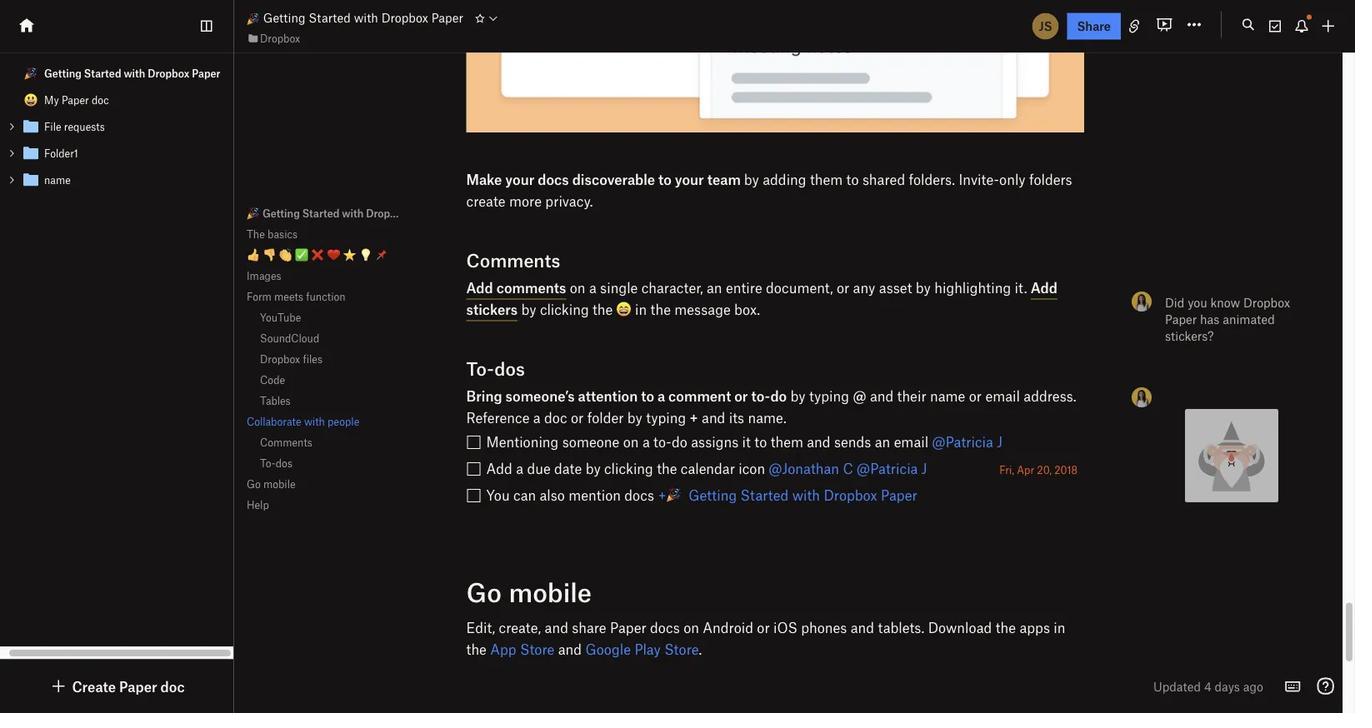 Task type: vqa. For each thing, say whether or not it's contained in the screenshot.
"Paper.Paper?Dl=0"
no



Task type: locate. For each thing, give the bounding box(es) containing it.
1 horizontal spatial to-
[[466, 357, 494, 379]]

on left single
[[570, 279, 586, 296]]

paper inside "popup button"
[[119, 678, 157, 695]]

check mark button image
[[295, 248, 308, 262]]

party popper image up grinning face with big eyes image
[[25, 67, 38, 80]]

2 store from the left
[[664, 640, 699, 657]]

on for someone
[[623, 433, 639, 450]]

them down name.
[[771, 433, 803, 450]]

1 horizontal spatial your
[[675, 170, 704, 187]]

in inside by clicking the 😄 in the message box.
[[635, 300, 647, 317]]

0 horizontal spatial doc
[[92, 94, 109, 106]]

to- up "add a due date by clicking the calendar icon @jonathan c"
[[653, 433, 672, 450]]

form
[[247, 290, 272, 303]]

expand folder image
[[6, 121, 18, 133], [6, 174, 18, 186]]

1 horizontal spatial +
[[690, 409, 698, 426]]

create paper doc button
[[49, 677, 185, 697]]

your left team
[[675, 170, 704, 187]]

1 vertical spatial them
[[771, 433, 803, 450]]

them
[[810, 170, 843, 187], [771, 433, 803, 450]]

or inside edit, create, and share paper docs on android or ios phones and tablets. download the apps in the
[[757, 619, 770, 636]]

expand folder image down expand folder icon
[[6, 174, 18, 186]]

1 vertical spatial dos
[[276, 457, 293, 470]]

doc inside "popup button"
[[160, 678, 185, 695]]

also
[[540, 486, 565, 503]]

0 vertical spatial on
[[570, 279, 586, 296]]

0 vertical spatial name
[[45, 174, 71, 186]]

0 vertical spatial doc
[[92, 94, 109, 106]]

getting started with dropbox paper
[[260, 11, 463, 25], [45, 67, 221, 80], [260, 207, 439, 219]]

1 horizontal spatial them
[[810, 170, 843, 187]]

the basics
[[247, 228, 298, 240]]

1 your from the left
[[505, 170, 534, 187]]

2 vertical spatial on
[[684, 619, 699, 636]]

paper
[[431, 11, 463, 25], [192, 67, 221, 80], [62, 94, 89, 106], [410, 207, 439, 219], [1165, 311, 1197, 326], [881, 486, 917, 503], [610, 619, 646, 636], [119, 678, 157, 695]]

0 horizontal spatial clicking
[[540, 300, 589, 317]]

an up @patricia j
[[875, 433, 890, 450]]

1 vertical spatial j
[[922, 459, 927, 477]]

team
[[707, 170, 741, 187]]

1 vertical spatial an
[[875, 433, 890, 450]]

dig image
[[49, 677, 69, 697]]

light bulb image
[[359, 248, 372, 262]]

0 vertical spatial do
[[770, 387, 787, 404]]

1 vertical spatial doc
[[544, 409, 567, 426]]

js
[[1039, 19, 1052, 33]]

and right @
[[870, 387, 894, 404]]

1 horizontal spatial doc
[[160, 678, 185, 695]]

dropbox inside did you know dropbox paper has animated stickers?
[[1243, 295, 1290, 309]]

to left shared
[[846, 170, 859, 187]]

by right team
[[744, 170, 759, 187]]

1 vertical spatial @patricia
[[857, 459, 918, 477]]

0 vertical spatial to-
[[466, 357, 494, 379]]

or left ios
[[757, 619, 770, 636]]

1 horizontal spatial email
[[985, 387, 1020, 404]]

party popper image
[[247, 12, 260, 25], [25, 67, 38, 80]]

0 vertical spatial in
[[635, 300, 647, 317]]

in inside edit, create, and share paper docs on android or ios phones and tablets. download the apps in the
[[1054, 619, 1065, 636]]

1 vertical spatial to-
[[260, 457, 276, 470]]

2 vertical spatial doc
[[160, 678, 185, 695]]

a inside and their name or email address. reference a doc or folder by typing
[[533, 409, 541, 426]]

clicking down comments
[[540, 300, 589, 317]]

character,
[[642, 279, 703, 296]]

getting down 'calendar'
[[689, 486, 737, 503]]

2 horizontal spatial doc
[[544, 409, 567, 426]]

name inside and their name or email address. reference a doc or folder by typing
[[930, 387, 965, 404]]

0 horizontal spatial an
[[707, 279, 722, 296]]

app
[[490, 640, 516, 657]]

2 vertical spatial docs
[[650, 619, 680, 636]]

1 vertical spatial template content image
[[21, 170, 41, 190]]

did
[[1165, 295, 1185, 309]]

1 vertical spatial docs
[[624, 486, 654, 503]]

started inside you can also mention docs + 🎉 getting started with dropbox paper
[[741, 486, 789, 503]]

1 vertical spatial do
[[672, 433, 687, 450]]

typing inside and their name or email address. reference a doc or folder by typing
[[646, 409, 686, 426]]

0 horizontal spatial to-
[[260, 457, 276, 470]]

1 horizontal spatial @patricia
[[932, 433, 993, 450]]

on up the .
[[684, 619, 699, 636]]

add right it. on the top of the page
[[1031, 279, 1058, 296]]

know
[[1211, 295, 1240, 309]]

to- down collaborate
[[260, 457, 276, 470]]

0 vertical spatial mobile
[[263, 478, 296, 490]]

single
[[600, 279, 638, 296]]

file
[[45, 120, 62, 133]]

getting started with dropbox paper link
[[247, 8, 463, 27], [0, 60, 233, 87], [247, 207, 439, 220], [681, 486, 917, 503]]

getting inside you can also mention docs + 🎉 getting started with dropbox paper
[[689, 486, 737, 503]]

someone's
[[506, 387, 575, 404]]

to-
[[751, 387, 770, 404], [653, 433, 672, 450]]

store right play on the left of page
[[664, 640, 699, 657]]

template content image down template content icon
[[21, 170, 41, 190]]

typing down bring someone's attention to a comment or to-do by typing @
[[646, 409, 686, 426]]

to
[[658, 170, 672, 187], [846, 170, 859, 187], [641, 387, 654, 404], [754, 433, 767, 450]]

1 vertical spatial typing
[[646, 409, 686, 426]]

0 vertical spatial go
[[247, 478, 261, 490]]

in right apps
[[1054, 619, 1065, 636]]

youtube
[[260, 311, 301, 324]]

0 horizontal spatial party popper image
[[25, 67, 38, 80]]

@patricia j link right c in the right of the page
[[857, 459, 927, 477]]

store
[[520, 640, 554, 657], [664, 640, 699, 657]]

1 vertical spatial expand folder image
[[6, 174, 18, 186]]

template content image
[[21, 143, 41, 163], [21, 170, 41, 190]]

go
[[247, 478, 261, 490], [466, 576, 502, 607]]

email
[[985, 387, 1020, 404], [894, 433, 929, 450]]

navigation
[[229, 186, 439, 533]]

clicking inside by clicking the 😄 in the message box.
[[540, 300, 589, 317]]

2 expand folder image from the top
[[6, 174, 18, 186]]

0 vertical spatial an
[[707, 279, 722, 296]]

name right their
[[930, 387, 965, 404]]

template content image right expand folder icon
[[21, 143, 41, 163]]

dos down collaborate
[[276, 457, 293, 470]]

1 horizontal spatial go
[[466, 576, 502, 607]]

0 vertical spatial expand folder image
[[6, 121, 18, 133]]

comments up comments
[[466, 249, 560, 271]]

docs left the + link
[[624, 486, 654, 503]]

dropbox link
[[247, 30, 300, 46]]

1 vertical spatial email
[[894, 433, 929, 450]]

1 vertical spatial clicking
[[604, 459, 653, 477]]

getting started with dropbox paper for party popper image
[[260, 207, 439, 219]]

0 vertical spatial clicking
[[540, 300, 589, 317]]

by right folder
[[627, 409, 642, 426]]

0 horizontal spatial comments
[[260, 436, 312, 449]]

ago
[[1243, 679, 1263, 694]]

days
[[1215, 679, 1240, 694]]

code
[[260, 374, 285, 386]]

template content image
[[21, 117, 41, 137]]

and
[[870, 387, 894, 404], [702, 409, 725, 426], [807, 433, 831, 450], [545, 619, 568, 636], [851, 619, 874, 636], [558, 640, 582, 657]]

code link
[[247, 374, 403, 386]]

j
[[997, 433, 1003, 450], [922, 459, 927, 477]]

store down create, at bottom left
[[520, 640, 554, 657]]

go inside images form meets function youtube soundcloud dropbox files code tables collaborate with people comments to-dos go mobile help
[[247, 478, 261, 490]]

comments down collaborate
[[260, 436, 312, 449]]

email left address.
[[985, 387, 1020, 404]]

doc right "create"
[[160, 678, 185, 695]]

getting started with dropbox paper inside navigation
[[260, 207, 439, 219]]

1 horizontal spatial comments
[[466, 249, 560, 271]]

1 horizontal spatial do
[[770, 387, 787, 404]]

add up you
[[486, 459, 512, 477]]

by inside by clicking the 😄 in the message box.
[[521, 300, 536, 317]]

on
[[570, 279, 586, 296], [623, 433, 639, 450], [684, 619, 699, 636]]

typing left @
[[809, 387, 849, 404]]

1 vertical spatial go
[[466, 576, 502, 607]]

your up the more
[[505, 170, 534, 187]]

someone
[[562, 433, 620, 450]]

0 horizontal spatial mobile
[[263, 478, 296, 490]]

by right the date
[[586, 459, 601, 477]]

1 horizontal spatial party popper image
[[247, 12, 260, 25]]

tablets.
[[878, 619, 924, 636]]

dropbox inside images form meets function youtube soundcloud dropbox files code tables collaborate with people comments to-dos go mobile help
[[260, 353, 300, 365]]

party popper image up dropbox link
[[247, 12, 260, 25]]

@patricia j link up fri,
[[932, 433, 1003, 450]]

1 vertical spatial @patricia j link
[[857, 459, 927, 477]]

them right adding
[[810, 170, 843, 187]]

go mobile
[[466, 576, 592, 607]]

create
[[466, 192, 506, 209]]

1 vertical spatial on
[[623, 433, 639, 450]]

0 horizontal spatial store
[[520, 640, 554, 657]]

adding
[[763, 170, 806, 187]]

1 vertical spatial comments
[[260, 436, 312, 449]]

the down "character,"
[[651, 300, 671, 317]]

template content image for folder1
[[21, 143, 41, 163]]

1 horizontal spatial name
[[930, 387, 965, 404]]

to- up bring
[[466, 357, 494, 379]]

by adding them to shared folders. invite-only folders create more privacy.
[[466, 170, 1072, 209]]

doc inside / contents list
[[92, 94, 109, 106]]

1 horizontal spatial dos
[[494, 357, 525, 379]]

go up 'edit,'
[[466, 576, 502, 607]]

1 horizontal spatial clicking
[[604, 459, 653, 477]]

an up message
[[707, 279, 722, 296]]

1 vertical spatial name
[[930, 387, 965, 404]]

1 horizontal spatial typing
[[809, 387, 849, 404]]

animated
[[1223, 311, 1275, 326]]

1 template content image from the top
[[21, 143, 41, 163]]

google
[[585, 640, 631, 657]]

email inside and their name or email address. reference a doc or folder by typing
[[985, 387, 1020, 404]]

doc up requests at the left of the page
[[92, 94, 109, 106]]

clicking up mention
[[604, 459, 653, 477]]

collaborate
[[247, 415, 301, 428]]

on down folder
[[623, 433, 639, 450]]

j up fri,
[[997, 433, 1003, 450]]

google play store link
[[585, 640, 699, 657]]

an
[[707, 279, 722, 296], [875, 433, 890, 450]]

in right 😄 on the left top of the page
[[635, 300, 647, 317]]

assigns
[[691, 433, 739, 450]]

phones
[[801, 619, 847, 636]]

my
[[45, 94, 59, 106]]

add stickers
[[466, 279, 1058, 317]]

their
[[897, 387, 926, 404]]

getting up basics in the top of the page
[[262, 207, 300, 219]]

2 vertical spatial getting started with dropbox paper
[[260, 207, 439, 219]]

you
[[1188, 295, 1207, 309]]

the down 'edit,'
[[466, 640, 487, 657]]

by down comments
[[521, 300, 536, 317]]

docs up privacy.
[[538, 170, 569, 187]]

0 horizontal spatial j
[[922, 459, 927, 477]]

them inside by adding them to shared folders. invite-only folders create more privacy.
[[810, 170, 843, 187]]

1 horizontal spatial to-
[[751, 387, 770, 404]]

name link
[[0, 167, 233, 193]]

1 expand folder image from the top
[[6, 121, 18, 133]]

by
[[744, 170, 759, 187], [916, 279, 931, 296], [521, 300, 536, 317], [791, 387, 806, 404], [627, 409, 642, 426], [586, 459, 601, 477]]

0 horizontal spatial go
[[247, 478, 261, 490]]

thumbs down image
[[263, 248, 276, 262]]

sends
[[834, 433, 871, 450]]

highlighting
[[934, 279, 1011, 296]]

0 horizontal spatial on
[[570, 279, 586, 296]]

expand folder image
[[6, 148, 18, 159]]

your
[[505, 170, 534, 187], [675, 170, 704, 187]]

1 vertical spatial getting started with dropbox paper
[[45, 67, 221, 80]]

go up help
[[247, 478, 261, 490]]

add up stickers
[[466, 279, 493, 296]]

0 horizontal spatial in
[[635, 300, 647, 317]]

soundcloud
[[260, 332, 319, 345]]

bring
[[466, 387, 502, 404]]

0 vertical spatial @patricia
[[932, 433, 993, 450]]

email up @patricia j
[[894, 433, 929, 450]]

j down their
[[922, 459, 927, 477]]

0 vertical spatial email
[[985, 387, 1020, 404]]

calendar
[[681, 459, 735, 477]]

dos inside images form meets function youtube soundcloud dropbox files code tables collaborate with people comments to-dos go mobile help
[[276, 457, 293, 470]]

0 vertical spatial getting started with dropbox paper
[[260, 11, 463, 25]]

name inside / contents list
[[45, 174, 71, 186]]

1 vertical spatial to-
[[653, 433, 672, 450]]

can
[[513, 486, 536, 503]]

2018
[[1054, 463, 1078, 476]]

docs up play on the left of page
[[650, 619, 680, 636]]

tables link
[[247, 395, 403, 407]]

0 vertical spatial them
[[810, 170, 843, 187]]

to- up name.
[[751, 387, 770, 404]]

1 horizontal spatial mobile
[[509, 576, 592, 607]]

2 horizontal spatial on
[[684, 619, 699, 636]]

ios
[[773, 619, 797, 636]]

cross mark image
[[311, 248, 324, 262]]

0 vertical spatial template content image
[[21, 143, 41, 163]]

docs inside you can also mention docs + 🎉 getting started with dropbox paper
[[624, 486, 654, 503]]

getting
[[263, 11, 305, 25], [45, 67, 82, 80], [262, 207, 300, 219], [689, 486, 737, 503]]

template content image inside "folder1" link
[[21, 143, 41, 163]]

1 vertical spatial +
[[658, 486, 666, 503]]

name
[[45, 174, 71, 186], [930, 387, 965, 404]]

invite-
[[959, 170, 999, 187]]

share button
[[1067, 13, 1121, 40]]

template content image inside name link
[[21, 170, 41, 190]]

files
[[303, 353, 323, 365]]

mobile up create, at bottom left
[[509, 576, 592, 607]]

comments
[[496, 279, 566, 296]]

dos up bring
[[494, 357, 525, 379]]

a down someone's
[[533, 409, 541, 426]]

+ down "add a due date by clicking the calendar icon @jonathan c"
[[658, 486, 666, 503]]

download
[[928, 619, 992, 636]]

@jonathan
[[769, 459, 839, 477]]

0 horizontal spatial name
[[45, 174, 71, 186]]

clicking
[[540, 300, 589, 317], [604, 459, 653, 477]]

a up "add a due date by clicking the calendar icon @jonathan c"
[[642, 433, 650, 450]]

0 vertical spatial +
[[690, 409, 698, 426]]

0 horizontal spatial your
[[505, 170, 534, 187]]

do up "add a due date by clicking the calendar icon @jonathan c"
[[672, 433, 687, 450]]

you can also mention docs + 🎉 getting started with dropbox paper
[[486, 486, 917, 503]]

mobile up help
[[263, 478, 296, 490]]

name down folder1
[[45, 174, 71, 186]]

expand folder image inside file requests 'link'
[[6, 121, 18, 133]]

0 horizontal spatial dos
[[276, 457, 293, 470]]

1 horizontal spatial in
[[1054, 619, 1065, 636]]

do
[[770, 387, 787, 404], [672, 433, 687, 450]]

to- inside images form meets function youtube soundcloud dropbox files code tables collaborate with people comments to-dos go mobile help
[[260, 457, 276, 470]]

mobile inside images form meets function youtube soundcloud dropbox files code tables collaborate with people comments to-dos go mobile help
[[263, 478, 296, 490]]

+ down comment
[[690, 409, 698, 426]]

do up name.
[[770, 387, 787, 404]]

function
[[306, 290, 346, 303]]

1 horizontal spatial @patricia j link
[[932, 433, 1003, 450]]

0 horizontal spatial typing
[[646, 409, 686, 426]]

add inside add stickers
[[1031, 279, 1058, 296]]

1 horizontal spatial store
[[664, 640, 699, 657]]

add for add a due date by clicking the calendar icon @jonathan c
[[486, 459, 512, 477]]

any
[[853, 279, 875, 296]]

0 horizontal spatial +
[[658, 486, 666, 503]]

and left its
[[702, 409, 725, 426]]

getting up my
[[45, 67, 82, 80]]

document,
[[766, 279, 833, 296]]

1 vertical spatial in
[[1054, 619, 1065, 636]]

2 template content image from the top
[[21, 170, 41, 190]]

by right 'asset'
[[916, 279, 931, 296]]

expand folder image left template content icon
[[6, 121, 18, 133]]

c
[[843, 459, 853, 477]]

doc down someone's
[[544, 409, 567, 426]]

0 horizontal spatial email
[[894, 433, 929, 450]]

only
[[999, 170, 1026, 187]]

1 horizontal spatial on
[[623, 433, 639, 450]]

+
[[690, 409, 698, 426], [658, 486, 666, 503]]

1 horizontal spatial j
[[997, 433, 1003, 450]]



Task type: describe. For each thing, give the bounding box(es) containing it.
android
[[703, 619, 753, 636]]

date
[[554, 459, 582, 477]]

with inside you can also mention docs + 🎉 getting started with dropbox paper
[[792, 486, 820, 503]]

doc inside and their name or email address. reference a doc or folder by typing
[[544, 409, 567, 426]]

and their name or email address. reference a doc or folder by typing
[[466, 387, 1076, 426]]

stickers
[[466, 300, 518, 317]]

dropbox files link
[[247, 353, 403, 365]]

or left any
[[837, 279, 849, 296]]

sticker: mind-blown wizard image
[[1185, 409, 1278, 502]]

+ link
[[658, 486, 666, 503]]

and right phones
[[851, 619, 874, 636]]

0 vertical spatial @patricia j link
[[932, 433, 1003, 450]]

apps
[[1020, 619, 1050, 636]]

attention
[[578, 387, 638, 404]]

message
[[674, 300, 731, 317]]

0 horizontal spatial them
[[771, 433, 803, 450]]

to inside by adding them to shared folders. invite-only folders create more privacy.
[[846, 170, 859, 187]]

clapping hands image
[[279, 248, 292, 262]]

🎉 link
[[666, 486, 681, 503]]

my paper doc link
[[0, 87, 233, 113]]

youtube link
[[247, 311, 403, 324]]

on inside edit, create, and share paper docs on android or ios phones and tablets. download the apps in the
[[684, 619, 699, 636]]

🎉
[[666, 486, 680, 503]]

to right it
[[754, 433, 767, 450]]

updated 4 days ago
[[1153, 679, 1263, 694]]

due
[[527, 459, 551, 477]]

+ inside you can also mention docs + 🎉 getting started with dropbox paper
[[658, 486, 666, 503]]

1 store from the left
[[520, 640, 554, 657]]

folders.
[[909, 170, 955, 187]]

edit,
[[466, 619, 495, 636]]

paper inside you can also mention docs + 🎉 getting started with dropbox paper
[[881, 486, 917, 503]]

app store and google play store .
[[490, 640, 702, 657]]

@
[[853, 387, 866, 404]]

by inside by adding them to shared folders. invite-only folders create more privacy.
[[744, 170, 759, 187]]

images form meets function youtube soundcloud dropbox files code tables collaborate with people comments to-dos go mobile help
[[247, 270, 359, 511]]

dropbox inside / contents list
[[148, 67, 190, 80]]

1 vertical spatial mobile
[[509, 576, 592, 607]]

my paper doc
[[45, 94, 109, 106]]

updated
[[1153, 679, 1201, 694]]

reference
[[466, 409, 530, 426]]

meets
[[274, 290, 303, 303]]

grinning face with big eyes image
[[25, 93, 38, 107]]

has
[[1200, 311, 1220, 326]]

tables
[[260, 395, 291, 407]]

0 horizontal spatial @patricia j link
[[857, 459, 927, 477]]

@jonathan c link
[[769, 459, 853, 477]]

with inside / contents list
[[124, 67, 146, 80]]

pushpin image
[[375, 248, 388, 262]]

more
[[509, 192, 542, 209]]

add for add stickers
[[1031, 279, 1058, 296]]

0 vertical spatial party popper image
[[247, 12, 260, 25]]

2 your from the left
[[675, 170, 704, 187]]

box.
[[734, 300, 760, 317]]

comments inside images form meets function youtube soundcloud dropbox files code tables collaborate with people comments to-dos go mobile help
[[260, 436, 312, 449]]

user-uploaded image: paper-invite.png image
[[466, 0, 1084, 132]]

a left due at left
[[516, 459, 523, 477]]

1 horizontal spatial an
[[875, 433, 890, 450]]

the
[[247, 228, 265, 240]]

and left "share"
[[545, 619, 568, 636]]

to-dos link
[[247, 457, 403, 470]]

getting started with dropbox paper for the topmost party popper icon
[[260, 11, 463, 25]]

the up the + link
[[657, 459, 677, 477]]

expand folder image for name
[[6, 174, 18, 186]]

shared
[[863, 170, 905, 187]]

1 vertical spatial party popper image
[[25, 67, 38, 80]]

0 vertical spatial to-
[[751, 387, 770, 404]]

started inside / contents list
[[84, 67, 122, 80]]

to right attention
[[641, 387, 654, 404]]

getting up dropbox link
[[263, 11, 305, 25]]

by left @
[[791, 387, 806, 404]]

or right their
[[969, 387, 982, 404]]

0 vertical spatial dos
[[494, 357, 525, 379]]

thumbs up image
[[247, 248, 260, 262]]

go mobile link
[[247, 478, 403, 490]]

dropbox inside you can also mention docs + 🎉 getting started with dropbox paper
[[824, 486, 877, 503]]

or up '+ and its name.'
[[734, 387, 748, 404]]

0 vertical spatial docs
[[538, 170, 569, 187]]

did you know dropbox paper has animated stickers?
[[1165, 295, 1290, 343]]

red heart image
[[327, 248, 340, 262]]

fri, apr 20, 2018
[[999, 463, 1078, 476]]

basics
[[268, 228, 298, 240]]

the basics link
[[247, 228, 403, 240]]

comments link
[[247, 436, 403, 449]]

share
[[1077, 19, 1111, 33]]

by inside and their name or email address. reference a doc or folder by typing
[[627, 409, 642, 426]]

create
[[72, 678, 116, 695]]

doc for my paper doc
[[92, 94, 109, 106]]

make
[[466, 170, 502, 187]]

create,
[[499, 619, 541, 636]]

apr
[[1017, 463, 1034, 476]]

0 horizontal spatial to-
[[653, 433, 672, 450]]

with inside images form meets function youtube soundcloud dropbox files code tables collaborate with people comments to-dos go mobile help
[[304, 415, 325, 428]]

paper inside did you know dropbox paper has animated stickers?
[[1165, 311, 1197, 326]]

party popper image
[[247, 207, 260, 220]]

folder1 link
[[0, 140, 233, 167]]

docs inside edit, create, and share paper docs on android or ios phones and tablets. download the apps in the
[[650, 619, 680, 636]]

0 horizontal spatial @patricia
[[857, 459, 918, 477]]

or up someone
[[571, 409, 584, 426]]

to-dos
[[466, 357, 525, 379]]

soundcloud link
[[247, 332, 403, 345]]

share
[[572, 619, 606, 636]]

images link
[[247, 270, 403, 282]]

and inside and their name or email address. reference a doc or folder by typing
[[870, 387, 894, 404]]

folder1
[[45, 147, 79, 160]]

bring someone's attention to a comment or to-do by typing @
[[466, 387, 866, 404]]

4
[[1204, 679, 1212, 694]]

fri,
[[999, 463, 1014, 476]]

create paper doc
[[72, 678, 185, 695]]

add comments on a single character, an entire document, or any asset by highlighting it.
[[466, 279, 1031, 296]]

0 horizontal spatial do
[[672, 433, 687, 450]]

doc for create paper doc
[[160, 678, 185, 695]]

it.
[[1015, 279, 1027, 296]]

play
[[635, 640, 661, 657]]

a left single
[[589, 279, 597, 296]]

on for comments
[[570, 279, 586, 296]]

to right discoverable
[[658, 170, 672, 187]]

getting inside / contents list
[[45, 67, 82, 80]]

the left apps
[[996, 619, 1016, 636]]

name.
[[748, 409, 786, 426]]

people
[[328, 415, 359, 428]]

file requests link
[[0, 113, 233, 140]]

navigation containing getting started with dropbox paper
[[229, 186, 439, 533]]

asset
[[879, 279, 912, 296]]

add for add comments on a single character, an entire document, or any asset by highlighting it.
[[466, 279, 493, 296]]

and down "share"
[[558, 640, 582, 657]]

getting started with dropbox paper inside / contents list
[[45, 67, 221, 80]]

folder
[[587, 409, 624, 426]]

@patricia j
[[857, 459, 927, 477]]

discoverable
[[572, 170, 655, 187]]

0 vertical spatial typing
[[809, 387, 849, 404]]

a left comment
[[658, 387, 665, 404]]

20,
[[1037, 463, 1052, 476]]

help link
[[247, 499, 403, 511]]

.
[[699, 640, 702, 657]]

expand folder image for file requests
[[6, 121, 18, 133]]

0 vertical spatial j
[[997, 433, 1003, 450]]

and up "@jonathan c" 'link'
[[807, 433, 831, 450]]

file requests
[[45, 120, 105, 133]]

folders
[[1029, 170, 1072, 187]]

privacy.
[[545, 192, 593, 209]]

requests
[[64, 120, 105, 133]]

help
[[247, 499, 269, 511]]

/ contents list
[[0, 60, 233, 193]]

the left 😄 on the left top of the page
[[593, 300, 613, 317]]

template content image for name
[[21, 170, 41, 190]]

paper inside edit, create, and share paper docs on android or ios phones and tablets. download the apps in the
[[610, 619, 646, 636]]

star image
[[343, 248, 356, 262]]

you
[[486, 486, 510, 503]]

collaborate with people link
[[247, 415, 403, 428]]



